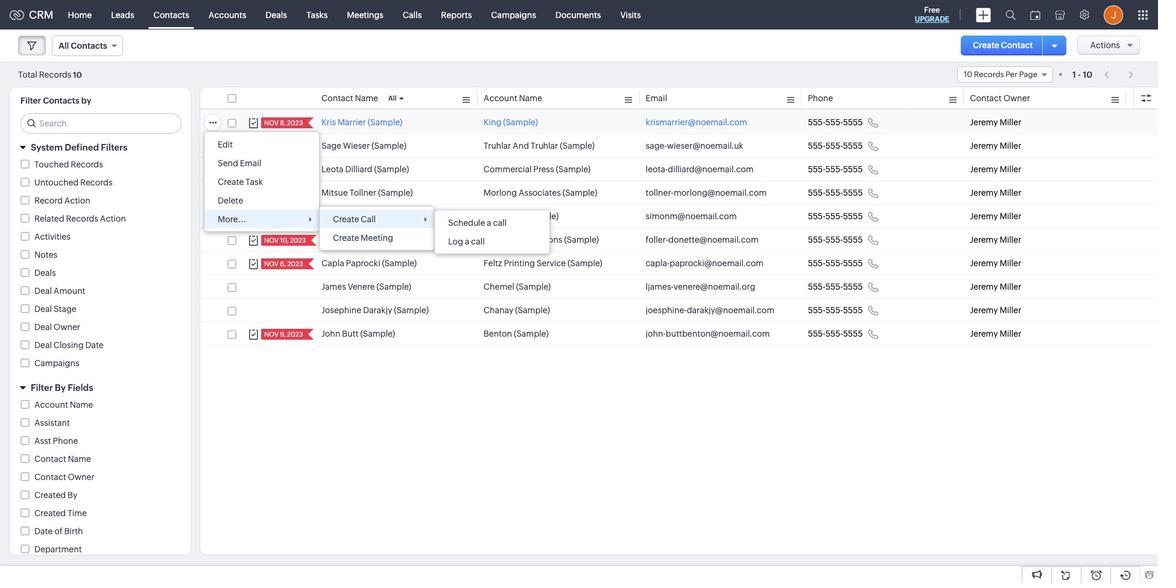 Task type: describe. For each thing, give the bounding box(es) containing it.
edit
[[218, 140, 233, 150]]

nov 8, 2023
[[264, 119, 303, 127]]

9 5555 from the top
[[843, 306, 863, 315]]

create call
[[333, 215, 376, 224]]

(sample) inside capla paprocki (sample) link
[[382, 259, 417, 268]]

8 jeremy miller from the top
[[970, 282, 1022, 292]]

amount
[[54, 287, 85, 296]]

tasks link
[[297, 0, 337, 29]]

documents link
[[546, 0, 611, 29]]

(sample) inside benton (sample) link
[[514, 329, 549, 339]]

2023 for john
[[287, 331, 303, 338]]

actions
[[1090, 40, 1120, 50]]

accounts
[[209, 10, 246, 20]]

joesphine-
[[646, 306, 687, 315]]

created time
[[34, 509, 87, 519]]

jeremy for krismarrier@noemail.com
[[970, 118, 998, 127]]

total records 10
[[18, 70, 82, 79]]

1 vertical spatial printing
[[504, 259, 535, 268]]

press
[[533, 165, 554, 174]]

9, for john
[[280, 331, 286, 338]]

foller-donette@noemail.com
[[646, 235, 759, 245]]

closing
[[54, 341, 84, 350]]

(sample) inside "chapman (sample)" link
[[524, 212, 559, 221]]

darakjy@noemail.com
[[687, 306, 775, 315]]

accounts link
[[199, 0, 256, 29]]

feltz
[[484, 259, 502, 268]]

commercial press (sample)
[[484, 165, 591, 174]]

0 vertical spatial action
[[64, 196, 90, 206]]

james
[[322, 282, 346, 292]]

2 truhlar from the left
[[531, 141, 558, 151]]

jeremy miller for krismarrier@noemail.com
[[970, 118, 1022, 127]]

created for created time
[[34, 509, 66, 519]]

(sample) inside 'josephine darakjy (sample)' link
[[394, 306, 429, 315]]

5555 for john-buttbenton@noemail.com
[[843, 329, 863, 339]]

activities
[[34, 232, 70, 242]]

filter for filter contacts by
[[21, 96, 41, 106]]

10 for 1 - 10
[[1083, 70, 1093, 79]]

tollner
[[350, 188, 376, 198]]

create task
[[218, 177, 263, 187]]

1 horizontal spatial email
[[646, 94, 667, 103]]

1 vertical spatial contact name
[[34, 455, 91, 464]]

(sample) inside king (sample) link
[[503, 118, 538, 127]]

jeremy for capla-paprocki@noemail.com
[[970, 259, 998, 268]]

a for log
[[465, 237, 469, 247]]

nov for capla paprocki (sample)
[[264, 261, 279, 268]]

1 vertical spatial owner
[[54, 323, 80, 332]]

john-buttbenton@noemail.com link
[[646, 328, 770, 340]]

0 vertical spatial printing
[[484, 235, 515, 245]]

capla
[[322, 259, 344, 268]]

truhlar and truhlar (sample)
[[484, 141, 595, 151]]

by for filter
[[55, 383, 66, 393]]

printing dimensions (sample) link
[[484, 234, 599, 246]]

Search text field
[[21, 114, 181, 133]]

josephine darakjy (sample)
[[322, 306, 429, 315]]

filter contacts by
[[21, 96, 91, 106]]

all
[[388, 95, 397, 102]]

deal for deal owner
[[34, 323, 52, 332]]

(sample) inside chemel (sample) 'link'
[[516, 282, 551, 292]]

leota-
[[646, 165, 668, 174]]

kris marrier (sample) link
[[322, 116, 402, 128]]

records for total
[[39, 70, 71, 79]]

(sample) inside leota dilliard (sample) link
[[374, 165, 409, 174]]

contacts link
[[144, 0, 199, 29]]

1
[[1073, 70, 1076, 79]]

log a call
[[448, 237, 485, 247]]

send email
[[218, 159, 261, 168]]

contacts inside contacts link
[[154, 10, 189, 20]]

john-
[[646, 329, 666, 339]]

jeremy for tollner-morlong@noemail.com
[[970, 188, 998, 198]]

1 horizontal spatial contact owner
[[970, 94, 1030, 103]]

reports
[[441, 10, 472, 20]]

sage-wieser@noemail.uk
[[646, 141, 743, 151]]

free upgrade
[[915, 5, 949, 24]]

miller for simonm@noemail.com
[[1000, 212, 1022, 221]]

visits link
[[611, 0, 651, 29]]

create meeting
[[333, 233, 393, 243]]

miller for sage-wieser@noemail.uk
[[1000, 141, 1022, 151]]

chapman
[[484, 212, 522, 221]]

leota dilliard (sample)
[[322, 165, 409, 174]]

call for schedule a call
[[493, 218, 507, 228]]

9 jeremy from the top
[[970, 306, 998, 315]]

8 miller from the top
[[1000, 282, 1022, 292]]

chemel (sample)
[[484, 282, 551, 292]]

commercial
[[484, 165, 532, 174]]

deal for deal amount
[[34, 287, 52, 296]]

5555 for foller-donette@noemail.com
[[843, 235, 863, 245]]

created for created by
[[34, 491, 66, 501]]

filter for filter by fields
[[31, 383, 53, 393]]

venere
[[348, 282, 375, 292]]

john-buttbenton@noemail.com
[[646, 329, 770, 339]]

krismarrier@noemail.com
[[646, 118, 747, 127]]

dimensions
[[516, 235, 562, 245]]

miller for tollner-morlong@noemail.com
[[1000, 188, 1022, 198]]

555-555-5555 for simonm@noemail.com
[[808, 212, 863, 221]]

butt
[[342, 329, 359, 339]]

system
[[31, 142, 63, 153]]

9, for leota
[[280, 166, 286, 174]]

miller for capla-paprocki@noemail.com
[[1000, 259, 1022, 268]]

2 vertical spatial owner
[[68, 473, 95, 483]]

name up king (sample) link
[[519, 94, 542, 103]]

0 horizontal spatial phone
[[53, 437, 78, 446]]

jeremy miller for tollner-morlong@noemail.com
[[970, 188, 1022, 198]]

touched records
[[34, 160, 103, 170]]

(sample) inside 'chanay (sample)' link
[[515, 306, 550, 315]]

records for untouched
[[80, 178, 113, 188]]

555-555-5555 for leota-dilliard@noemail.com
[[808, 165, 863, 174]]

time
[[68, 509, 87, 519]]

nov 10, 2023
[[264, 237, 306, 244]]

simonm@noemail.com link
[[646, 211, 737, 223]]

ljames-
[[646, 282, 674, 292]]

profile image
[[1104, 5, 1123, 24]]

king (sample) link
[[484, 116, 538, 128]]

capla-paprocki@noemail.com
[[646, 259, 764, 268]]

jeremy for leota-dilliard@noemail.com
[[970, 165, 998, 174]]

0 vertical spatial phone
[[808, 94, 833, 103]]

asst
[[34, 437, 51, 446]]

simon
[[322, 212, 347, 221]]

0 horizontal spatial contacts
[[43, 96, 79, 106]]

meetings link
[[337, 0, 393, 29]]

5555 for capla-paprocki@noemail.com
[[843, 259, 863, 268]]

a for schedule
[[487, 218, 491, 228]]

king (sample)
[[484, 118, 538, 127]]

service
[[537, 259, 566, 268]]

filter by fields button
[[10, 378, 191, 399]]

sage
[[322, 141, 341, 151]]

6,
[[280, 261, 286, 268]]

by for created
[[68, 491, 77, 501]]

2023 for kris
[[287, 119, 303, 127]]

0 horizontal spatial email
[[240, 159, 261, 168]]

nov 6, 2023
[[264, 261, 303, 268]]

2023 for donette
[[290, 237, 306, 244]]

task
[[246, 177, 263, 187]]

nov 9, 2023 link for john
[[261, 329, 304, 340]]

1 truhlar from the left
[[484, 141, 511, 151]]

assistant
[[34, 419, 70, 428]]

logo image
[[10, 10, 24, 20]]

create contact
[[973, 40, 1033, 50]]

foller-
[[646, 235, 668, 245]]

commercial press (sample) link
[[484, 163, 591, 176]]

555-555-5555 for sage-wieser@noemail.uk
[[808, 141, 863, 151]]

(sample) inside the "kris marrier (sample)" link
[[368, 118, 402, 127]]

log
[[448, 237, 463, 247]]

555-555-5555 for tollner-morlong@noemail.com
[[808, 188, 863, 198]]

chanay (sample)
[[484, 306, 550, 315]]

1 vertical spatial date
[[34, 527, 53, 537]]

555-555-5555 for john-buttbenton@noemail.com
[[808, 329, 863, 339]]

sage-
[[646, 141, 667, 151]]

record
[[34, 196, 63, 206]]

filters
[[101, 142, 127, 153]]

mitsue tollner (sample) link
[[322, 187, 413, 199]]



Task type: vqa. For each thing, say whether or not it's contained in the screenshot.
first MILLER from the bottom of the page
yes



Task type: locate. For each thing, give the bounding box(es) containing it.
8 5555 from the top
[[843, 282, 863, 292]]

10 jeremy miller from the top
[[970, 329, 1022, 339]]

0 horizontal spatial account
[[34, 401, 68, 410]]

email up krismarrier@noemail.com
[[646, 94, 667, 103]]

josephine darakjy (sample) link
[[322, 305, 429, 317]]

9 555-555-5555 from the top
[[808, 306, 863, 315]]

paprocki@noemail.com
[[670, 259, 764, 268]]

system defined filters button
[[10, 137, 191, 158]]

1 jeremy from the top
[[970, 118, 998, 127]]

2 deal from the top
[[34, 305, 52, 314]]

(sample) right dilliard
[[374, 165, 409, 174]]

deals inside deals link
[[266, 10, 287, 20]]

truhlar up press
[[531, 141, 558, 151]]

9 jeremy miller from the top
[[970, 306, 1022, 315]]

2 miller from the top
[[1000, 141, 1022, 151]]

0 vertical spatial contact owner
[[970, 94, 1030, 103]]

jeremy for sage-wieser@noemail.uk
[[970, 141, 998, 151]]

2023 left leota
[[287, 166, 303, 174]]

leads link
[[101, 0, 144, 29]]

1 horizontal spatial truhlar
[[531, 141, 558, 151]]

account name up king (sample) link
[[484, 94, 542, 103]]

jeremy for john-buttbenton@noemail.com
[[970, 329, 998, 339]]

1 vertical spatial account
[[34, 401, 68, 410]]

home link
[[58, 0, 101, 29]]

0 vertical spatial nov 9, 2023
[[264, 166, 303, 174]]

10 jeremy from the top
[[970, 329, 998, 339]]

truhlar left and on the top left of page
[[484, 141, 511, 151]]

by inside 'dropdown button'
[[55, 383, 66, 393]]

deal owner
[[34, 323, 80, 332]]

0 vertical spatial a
[[487, 218, 491, 228]]

1 nov 9, 2023 from the top
[[264, 166, 303, 174]]

4 deal from the top
[[34, 341, 52, 350]]

by up time
[[68, 491, 77, 501]]

jeremy miller for sage-wieser@noemail.uk
[[970, 141, 1022, 151]]

1 horizontal spatial campaigns
[[491, 10, 536, 20]]

leota-dilliard@noemail.com
[[646, 165, 754, 174]]

dilliard
[[345, 165, 372, 174]]

0 vertical spatial 9,
[[280, 166, 286, 174]]

0 horizontal spatial a
[[465, 237, 469, 247]]

(sample) inside james venere (sample) link
[[377, 282, 411, 292]]

created up created time
[[34, 491, 66, 501]]

ljames-venere@noemail.org link
[[646, 281, 755, 293]]

nov 9, 2023
[[264, 166, 303, 174], [264, 331, 303, 338]]

1 vertical spatial filter
[[31, 383, 53, 393]]

related
[[34, 214, 64, 224]]

(sample) up darakjy
[[377, 282, 411, 292]]

4 nov from the top
[[264, 261, 279, 268]]

1 nov from the top
[[264, 119, 279, 127]]

0 horizontal spatial action
[[64, 196, 90, 206]]

(sample) right press
[[556, 165, 591, 174]]

(sample) inside the truhlar and truhlar (sample) link
[[560, 141, 595, 151]]

5 nov from the top
[[264, 331, 279, 338]]

owner up the closing at the bottom left of page
[[54, 323, 80, 332]]

nov down the edit link
[[264, 166, 279, 174]]

10 inside total records 10
[[73, 70, 82, 79]]

call
[[361, 215, 376, 224]]

3 jeremy miller from the top
[[970, 165, 1022, 174]]

1 vertical spatial a
[[465, 237, 469, 247]]

jeremy for simonm@noemail.com
[[970, 212, 998, 221]]

contact name down asst phone
[[34, 455, 91, 464]]

benton (sample)
[[484, 329, 549, 339]]

donette foller (sample) link
[[322, 234, 413, 246]]

(sample) right tollner
[[378, 188, 413, 198]]

2023
[[287, 119, 303, 127], [287, 166, 303, 174], [290, 237, 306, 244], [287, 261, 303, 268], [287, 331, 303, 338]]

(sample) down chemel (sample)
[[515, 306, 550, 315]]

by
[[55, 383, 66, 393], [68, 491, 77, 501]]

1 horizontal spatial a
[[487, 218, 491, 228]]

miller for krismarrier@noemail.com
[[1000, 118, 1022, 127]]

(sample)
[[368, 118, 402, 127], [503, 118, 538, 127], [372, 141, 406, 151], [560, 141, 595, 151], [374, 165, 409, 174], [556, 165, 591, 174], [378, 188, 413, 198], [563, 188, 597, 198], [384, 212, 419, 221], [524, 212, 559, 221], [379, 235, 413, 245], [564, 235, 599, 245], [382, 259, 417, 268], [568, 259, 602, 268], [377, 282, 411, 292], [516, 282, 551, 292], [394, 306, 429, 315], [515, 306, 550, 315], [360, 329, 395, 339], [514, 329, 549, 339]]

1 horizontal spatial account
[[484, 94, 517, 103]]

morasca
[[349, 212, 382, 221]]

3 miller from the top
[[1000, 165, 1022, 174]]

1 vertical spatial created
[[34, 509, 66, 519]]

date right the closing at the bottom left of page
[[85, 341, 104, 350]]

1 vertical spatial action
[[100, 214, 126, 224]]

nov left 8,
[[264, 119, 279, 127]]

10 555-555-5555 from the top
[[808, 329, 863, 339]]

0 horizontal spatial contact name
[[34, 455, 91, 464]]

1 horizontal spatial action
[[100, 214, 126, 224]]

10 5555 from the top
[[843, 329, 863, 339]]

0 horizontal spatial campaigns
[[34, 359, 79, 369]]

0 vertical spatial campaigns
[[491, 10, 536, 20]]

1 555-555-5555 from the top
[[808, 118, 863, 127]]

nov 9, 2023 down the edit link
[[264, 166, 303, 174]]

miller for leota-dilliard@noemail.com
[[1000, 165, 1022, 174]]

touched
[[34, 160, 69, 170]]

records
[[39, 70, 71, 79], [71, 160, 103, 170], [80, 178, 113, 188], [66, 214, 98, 224]]

0 vertical spatial deals
[[266, 10, 287, 20]]

(sample) up printing dimensions (sample) link at top
[[524, 212, 559, 221]]

2 nov from the top
[[264, 166, 279, 174]]

deal down the deal owner at the left
[[34, 341, 52, 350]]

1 vertical spatial deals
[[34, 268, 56, 278]]

create
[[973, 40, 999, 50], [218, 177, 244, 187], [333, 215, 359, 224], [333, 233, 359, 243]]

0 vertical spatial by
[[55, 383, 66, 393]]

(sample) inside morlong associates (sample) link
[[563, 188, 597, 198]]

contacts right leads
[[154, 10, 189, 20]]

2023 for leota
[[287, 166, 303, 174]]

create contact button
[[961, 36, 1045, 55]]

1 9, from the top
[[280, 166, 286, 174]]

1 vertical spatial contact owner
[[34, 473, 95, 483]]

1 vertical spatial email
[[240, 159, 261, 168]]

nov 8, 2023 link
[[261, 118, 304, 128]]

name up kris marrier (sample)
[[355, 94, 378, 103]]

4 miller from the top
[[1000, 188, 1022, 198]]

6 jeremy miller from the top
[[970, 235, 1022, 245]]

1 nov 9, 2023 link from the top
[[261, 165, 304, 176]]

(sample) up meeting
[[384, 212, 419, 221]]

of
[[54, 527, 62, 537]]

2023 left john
[[287, 331, 303, 338]]

1 horizontal spatial phone
[[808, 94, 833, 103]]

system defined filters
[[31, 142, 127, 153]]

5 555-555-5555 from the top
[[808, 212, 863, 221]]

deal up deal stage
[[34, 287, 52, 296]]

10,
[[280, 237, 289, 244]]

tollner-morlong@noemail.com link
[[646, 187, 767, 199]]

date left the of on the bottom left
[[34, 527, 53, 537]]

simon morasca (sample)
[[322, 212, 419, 221]]

records down touched records
[[80, 178, 113, 188]]

deal for deal stage
[[34, 305, 52, 314]]

(sample) inside "donette foller (sample)" link
[[379, 235, 413, 245]]

4 555-555-5555 from the top
[[808, 188, 863, 198]]

0 horizontal spatial deals
[[34, 268, 56, 278]]

(sample) down darakjy
[[360, 329, 395, 339]]

5555 for krismarrier@noemail.com
[[843, 118, 863, 127]]

leads
[[111, 10, 134, 20]]

row group
[[200, 111, 1158, 346]]

defined
[[65, 142, 99, 153]]

3 nov from the top
[[264, 237, 279, 244]]

8 555-555-5555 from the top
[[808, 282, 863, 292]]

7 jeremy from the top
[[970, 259, 998, 268]]

0 horizontal spatial by
[[55, 383, 66, 393]]

5 jeremy miller from the top
[[970, 212, 1022, 221]]

4 jeremy from the top
[[970, 188, 998, 198]]

1 jeremy miller from the top
[[970, 118, 1022, 127]]

-
[[1078, 70, 1081, 79]]

0 horizontal spatial truhlar
[[484, 141, 511, 151]]

records down defined
[[71, 160, 103, 170]]

2023 right 6,
[[287, 261, 303, 268]]

nov 9, 2023 left john
[[264, 331, 303, 338]]

2023 for capla
[[287, 261, 303, 268]]

nov 9, 2023 link up task
[[261, 165, 304, 176]]

deal amount
[[34, 287, 85, 296]]

3 5555 from the top
[[843, 165, 863, 174]]

(sample) down meeting
[[382, 259, 417, 268]]

nov left 6,
[[264, 261, 279, 268]]

(sample) inside mitsue tollner (sample) link
[[378, 188, 413, 198]]

tollner-morlong@noemail.com
[[646, 188, 767, 198]]

2 nov 9, 2023 from the top
[[264, 331, 303, 338]]

deals left tasks
[[266, 10, 287, 20]]

0 vertical spatial nov 9, 2023 link
[[261, 165, 304, 176]]

by left the fields
[[55, 383, 66, 393]]

contact owner up created by
[[34, 473, 95, 483]]

0 vertical spatial contact name
[[322, 94, 378, 103]]

4 5555 from the top
[[843, 188, 863, 198]]

records for touched
[[71, 160, 103, 170]]

deal
[[34, 287, 52, 296], [34, 305, 52, 314], [34, 323, 52, 332], [34, 341, 52, 350]]

4 jeremy miller from the top
[[970, 188, 1022, 198]]

5 jeremy from the top
[[970, 212, 998, 221]]

records for related
[[66, 214, 98, 224]]

create for create call
[[333, 215, 359, 224]]

(sample) right darakjy
[[394, 306, 429, 315]]

8 jeremy from the top
[[970, 282, 998, 292]]

call down morlong
[[493, 218, 507, 228]]

2023 right 10,
[[290, 237, 306, 244]]

2 jeremy from the top
[[970, 141, 998, 151]]

calls
[[403, 10, 422, 20]]

0 vertical spatial account name
[[484, 94, 542, 103]]

mitsue
[[322, 188, 348, 198]]

filter down total
[[21, 96, 41, 106]]

name down the fields
[[70, 401, 93, 410]]

account name down filter by fields on the bottom of the page
[[34, 401, 93, 410]]

owner down the create contact "button"
[[1004, 94, 1030, 103]]

deal for deal closing date
[[34, 341, 52, 350]]

0 vertical spatial account
[[484, 94, 517, 103]]

capla-
[[646, 259, 670, 268]]

campaigns right "reports" "link" at the left top of the page
[[491, 10, 536, 20]]

nov 9, 2023 link left john
[[261, 329, 304, 340]]

(sample) down chanay (sample)
[[514, 329, 549, 339]]

miller for foller-donette@noemail.com
[[1000, 235, 1022, 245]]

contact name up marrier
[[322, 94, 378, 103]]

3 555-555-5555 from the top
[[808, 165, 863, 174]]

1 vertical spatial phone
[[53, 437, 78, 446]]

kris
[[322, 118, 336, 127]]

0 vertical spatial call
[[493, 218, 507, 228]]

6 555-555-5555 from the top
[[808, 235, 863, 245]]

1 created from the top
[[34, 491, 66, 501]]

contacts
[[154, 10, 189, 20], [43, 96, 79, 106]]

555-555-5555 for foller-donette@noemail.com
[[808, 235, 863, 245]]

7 5555 from the top
[[843, 259, 863, 268]]

krismarrier@noemail.com link
[[646, 116, 747, 128]]

paprocki
[[346, 259, 380, 268]]

(sample) inside the john butt (sample) link
[[360, 329, 395, 339]]

tollner-
[[646, 188, 674, 198]]

7 miller from the top
[[1000, 259, 1022, 268]]

(sample) inside feltz printing service (sample) link
[[568, 259, 602, 268]]

1 horizontal spatial contacts
[[154, 10, 189, 20]]

feltz printing service (sample)
[[484, 259, 602, 268]]

meetings
[[347, 10, 383, 20]]

2023 right 8,
[[287, 119, 303, 127]]

1 vertical spatial nov 9, 2023
[[264, 331, 303, 338]]

1 miller from the top
[[1000, 118, 1022, 127]]

1 5555 from the top
[[843, 118, 863, 127]]

1 horizontal spatial call
[[493, 218, 507, 228]]

contact name
[[322, 94, 378, 103], [34, 455, 91, 464]]

chapman (sample)
[[484, 212, 559, 221]]

josephine
[[322, 306, 361, 315]]

(sample) up service
[[564, 235, 599, 245]]

0 vertical spatial filter
[[21, 96, 41, 106]]

chemel
[[484, 282, 514, 292]]

row group containing kris marrier (sample)
[[200, 111, 1158, 346]]

jeremy miller for john-buttbenton@noemail.com
[[970, 329, 1022, 339]]

filter by fields
[[31, 383, 93, 393]]

1 horizontal spatial date
[[85, 341, 104, 350]]

tasks
[[306, 10, 328, 20]]

call down schedule a call
[[471, 237, 485, 247]]

0 horizontal spatial call
[[471, 237, 485, 247]]

555-555-5555 for capla-paprocki@noemail.com
[[808, 259, 863, 268]]

calls link
[[393, 0, 431, 29]]

nov 9, 2023 for john butt (sample)
[[264, 331, 303, 338]]

1 vertical spatial call
[[471, 237, 485, 247]]

10 up by
[[73, 70, 82, 79]]

account up assistant
[[34, 401, 68, 410]]

create for create meeting
[[333, 233, 359, 243]]

5555 for leota-dilliard@noemail.com
[[843, 165, 863, 174]]

mitsue tollner (sample)
[[322, 188, 413, 198]]

1 vertical spatial contacts
[[43, 96, 79, 106]]

created down created by
[[34, 509, 66, 519]]

nov 9, 2023 link for leota
[[261, 165, 304, 176]]

9, down the edit link
[[280, 166, 286, 174]]

fields
[[68, 383, 93, 393]]

wieser@noemail.uk
[[667, 141, 743, 151]]

john butt (sample)
[[322, 329, 395, 339]]

2 5555 from the top
[[843, 141, 863, 151]]

(sample) inside sage wieser (sample) link
[[372, 141, 406, 151]]

5 miller from the top
[[1000, 212, 1022, 221]]

email up task
[[240, 159, 261, 168]]

a right schedule on the top left of the page
[[487, 218, 491, 228]]

total
[[18, 70, 37, 79]]

1 horizontal spatial contact name
[[322, 94, 378, 103]]

filter inside 'dropdown button'
[[31, 383, 53, 393]]

10 right -
[[1083, 70, 1093, 79]]

record action
[[34, 196, 90, 206]]

(sample) inside printing dimensions (sample) link
[[564, 235, 599, 245]]

nov for john butt (sample)
[[264, 331, 279, 338]]

name down asst phone
[[68, 455, 91, 464]]

2 nov 9, 2023 link from the top
[[261, 329, 304, 340]]

action up related records action
[[64, 196, 90, 206]]

7 555-555-5555 from the top
[[808, 259, 863, 268]]

555-555-5555 for krismarrier@noemail.com
[[808, 118, 863, 127]]

department
[[34, 545, 82, 555]]

related records action
[[34, 214, 126, 224]]

deals
[[266, 10, 287, 20], [34, 268, 56, 278]]

filter up assistant
[[31, 383, 53, 393]]

5555 for tollner-morlong@noemail.com
[[843, 188, 863, 198]]

2 created from the top
[[34, 509, 66, 519]]

3 jeremy from the top
[[970, 165, 998, 174]]

foller-donette@noemail.com link
[[646, 234, 759, 246]]

deal down deal stage
[[34, 323, 52, 332]]

jeremy miller for leota-dilliard@noemail.com
[[970, 165, 1022, 174]]

1 vertical spatial campaigns
[[34, 359, 79, 369]]

9 miller from the top
[[1000, 306, 1022, 315]]

5555 for sage-wieser@noemail.uk
[[843, 141, 863, 151]]

call for log a call
[[471, 237, 485, 247]]

nov for kris marrier (sample)
[[264, 119, 279, 127]]

nov left john
[[264, 331, 279, 338]]

0 vertical spatial created
[[34, 491, 66, 501]]

7 jeremy miller from the top
[[970, 259, 1022, 268]]

(sample) down all
[[368, 118, 402, 127]]

feltz printing service (sample) link
[[484, 258, 602, 270]]

1 horizontal spatial by
[[68, 491, 77, 501]]

contact
[[1001, 40, 1033, 50], [322, 94, 353, 103], [970, 94, 1002, 103], [34, 455, 66, 464], [34, 473, 66, 483]]

10 for total records 10
[[73, 70, 82, 79]]

create for create contact
[[973, 40, 999, 50]]

6 miller from the top
[[1000, 235, 1022, 245]]

5555 for simonm@noemail.com
[[843, 212, 863, 221]]

2 9, from the top
[[280, 331, 286, 338]]

0 horizontal spatial account name
[[34, 401, 93, 410]]

king
[[484, 118, 501, 127]]

navigation
[[1099, 66, 1140, 83]]

contact owner down the create contact "button"
[[970, 94, 1030, 103]]

(sample) inside simon morasca (sample) "link"
[[384, 212, 419, 221]]

jeremy miller for simonm@noemail.com
[[970, 212, 1022, 221]]

0 vertical spatial date
[[85, 341, 104, 350]]

1 horizontal spatial account name
[[484, 94, 542, 103]]

(sample) up and on the top left of page
[[503, 118, 538, 127]]

(sample) right service
[[568, 259, 602, 268]]

jeremy miller for capla-paprocki@noemail.com
[[970, 259, 1022, 268]]

truhlar
[[484, 141, 511, 151], [531, 141, 558, 151]]

deal left stage
[[34, 305, 52, 314]]

a right the log
[[465, 237, 469, 247]]

1 vertical spatial by
[[68, 491, 77, 501]]

and
[[513, 141, 529, 151]]

(sample) inside commercial press (sample) link
[[556, 165, 591, 174]]

9, left john
[[280, 331, 286, 338]]

account up king
[[484, 94, 517, 103]]

sage-wieser@noemail.uk link
[[646, 140, 743, 152]]

5 5555 from the top
[[843, 212, 863, 221]]

schedule a call
[[448, 218, 507, 228]]

profile element
[[1097, 0, 1130, 29]]

0 vertical spatial email
[[646, 94, 667, 103]]

0 horizontal spatial date
[[34, 527, 53, 537]]

printing down chapman
[[484, 235, 515, 245]]

1 horizontal spatial 10
[[1083, 70, 1093, 79]]

nov left 10,
[[264, 237, 279, 244]]

nov for leota dilliard (sample)
[[264, 166, 279, 174]]

2 jeremy miller from the top
[[970, 141, 1022, 151]]

miller for john-buttbenton@noemail.com
[[1000, 329, 1022, 339]]

deals down notes
[[34, 268, 56, 278]]

0 vertical spatial owner
[[1004, 94, 1030, 103]]

records down record action
[[66, 214, 98, 224]]

jeremy miller for foller-donette@noemail.com
[[970, 235, 1022, 245]]

6 jeremy from the top
[[970, 235, 998, 245]]

1 horizontal spatial deals
[[266, 10, 287, 20]]

(sample) up commercial press (sample) link
[[560, 141, 595, 151]]

10 miller from the top
[[1000, 329, 1022, 339]]

dilliard@noemail.com
[[668, 165, 754, 174]]

chanay (sample) link
[[484, 305, 550, 317]]

create for create task
[[218, 177, 244, 187]]

campaigns down the closing at the bottom left of page
[[34, 359, 79, 369]]

2 555-555-5555 from the top
[[808, 141, 863, 151]]

deal closing date
[[34, 341, 104, 350]]

(sample) right associates
[[563, 188, 597, 198]]

nov for donette foller (sample)
[[264, 237, 279, 244]]

0 horizontal spatial 10
[[73, 70, 82, 79]]

contacts left by
[[43, 96, 79, 106]]

jeremy for foller-donette@noemail.com
[[970, 235, 998, 245]]

0 horizontal spatial contact owner
[[34, 473, 95, 483]]

records up filter contacts by in the left top of the page
[[39, 70, 71, 79]]

truhlar and truhlar (sample) link
[[484, 140, 595, 152]]

3 deal from the top
[[34, 323, 52, 332]]

meeting
[[361, 233, 393, 243]]

create inside the create contact "button"
[[973, 40, 999, 50]]

1 vertical spatial nov 9, 2023 link
[[261, 329, 304, 340]]

reports link
[[431, 0, 482, 29]]

(sample) right wieser
[[372, 141, 406, 151]]

0 vertical spatial contacts
[[154, 10, 189, 20]]

contact inside "button"
[[1001, 40, 1033, 50]]

1 deal from the top
[[34, 287, 52, 296]]

6 5555 from the top
[[843, 235, 863, 245]]

chanay
[[484, 306, 513, 315]]

1 vertical spatial account name
[[34, 401, 93, 410]]

nov 9, 2023 for leota dilliard (sample)
[[264, 166, 303, 174]]

action down 'untouched records'
[[100, 214, 126, 224]]

send
[[218, 159, 238, 168]]

owner up created by
[[68, 473, 95, 483]]

birth
[[64, 527, 83, 537]]

printing up chemel (sample) 'link'
[[504, 259, 535, 268]]

1 vertical spatial 9,
[[280, 331, 286, 338]]

(sample) right foller
[[379, 235, 413, 245]]

(sample) down feltz printing service (sample)
[[516, 282, 551, 292]]

morlong
[[484, 188, 517, 198]]



